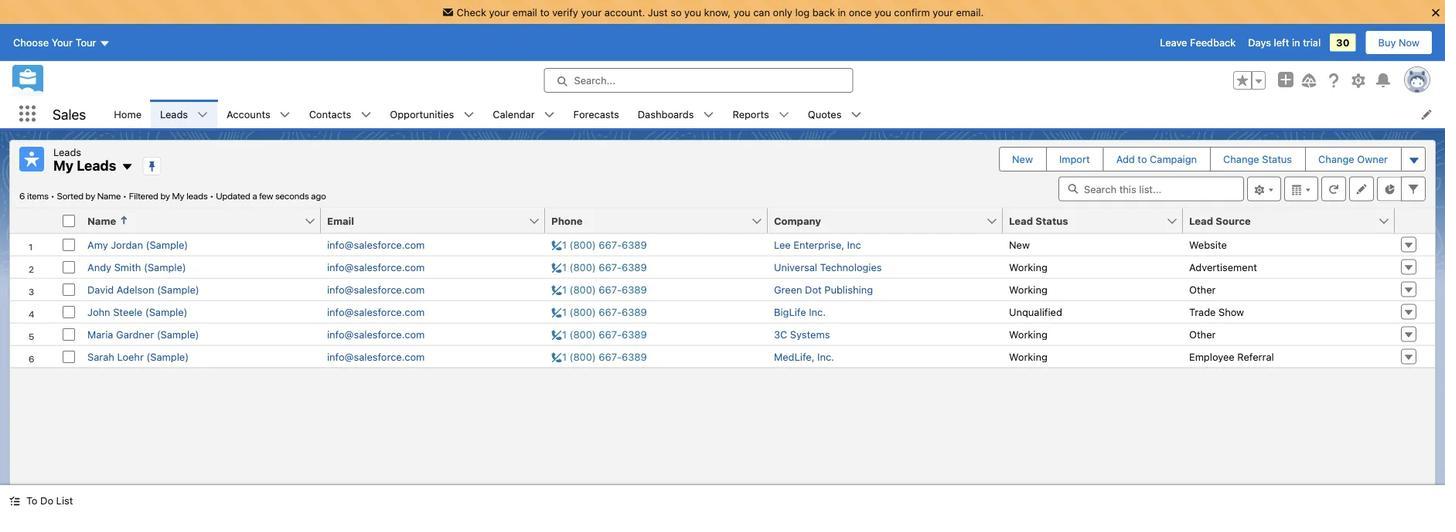 Task type: vqa. For each thing, say whether or not it's contained in the screenshot.
info@salesforce.com link corresponding to Sarah Loehr (Sample)
yes



Task type: describe. For each thing, give the bounding box(es) containing it.
leads image
[[19, 147, 44, 172]]

30
[[1336, 37, 1350, 48]]

seconds
[[275, 191, 309, 201]]

just
[[648, 6, 668, 18]]

trade show
[[1189, 306, 1244, 318]]

a
[[252, 191, 257, 201]]

leads
[[186, 191, 208, 201]]

andy smith (sample)
[[87, 261, 186, 273]]

0 vertical spatial name
[[97, 191, 121, 201]]

forecasts
[[573, 108, 619, 120]]

employee referral
[[1189, 351, 1274, 363]]

status for lead status
[[1036, 215, 1068, 227]]

text default image for contacts
[[361, 109, 371, 120]]

2 your from the left
[[581, 6, 602, 18]]

lee enterprise, inc
[[774, 239, 861, 251]]

biglife
[[774, 306, 806, 318]]

change for change status
[[1223, 153, 1259, 165]]

choose
[[13, 37, 49, 48]]

2 by from the left
[[160, 191, 170, 201]]

reports
[[733, 108, 769, 120]]

name button
[[81, 208, 304, 233]]

change status button
[[1211, 148, 1305, 171]]

jordan
[[111, 239, 143, 251]]

john steele (sample) link
[[87, 306, 188, 318]]

accounts
[[227, 108, 270, 120]]

info@salesforce.com link for maria gardner (sample)
[[327, 329, 425, 340]]

name inside name button
[[87, 215, 116, 227]]

1 vertical spatial in
[[1292, 37, 1300, 48]]

email button
[[321, 208, 528, 233]]

leave feedback
[[1160, 37, 1236, 48]]

info@salesforce.com for andy smith (sample)
[[327, 261, 425, 273]]

andy smith (sample) link
[[87, 261, 186, 273]]

(sample) for sarah loehr (sample)
[[146, 351, 189, 363]]

only
[[773, 6, 793, 18]]

item number image
[[10, 208, 56, 233]]

now
[[1399, 37, 1420, 48]]

andy
[[87, 261, 111, 273]]

reports link
[[723, 100, 778, 128]]

text default image inside my leads|leads|list view "element"
[[121, 161, 133, 173]]

email.
[[956, 6, 984, 18]]

left
[[1274, 37, 1289, 48]]

name element
[[81, 208, 330, 234]]

other for 3c systems
[[1189, 329, 1216, 340]]

smith
[[114, 261, 141, 273]]

info@salesforce.com link for amy jordan (sample)
[[327, 239, 425, 251]]

status for change status
[[1262, 153, 1292, 165]]

inc
[[847, 239, 861, 251]]

forecasts link
[[564, 100, 628, 128]]

david adelson (sample)
[[87, 284, 199, 295]]

change status
[[1223, 153, 1292, 165]]

choose your tour button
[[12, 30, 111, 55]]

sarah
[[87, 351, 114, 363]]

green dot publishing
[[774, 284, 873, 295]]

to
[[26, 495, 38, 507]]

gardner
[[116, 329, 154, 340]]

cell inside my leads grid
[[56, 208, 81, 234]]

to do list button
[[0, 486, 82, 517]]

trial
[[1303, 37, 1321, 48]]

my leads
[[53, 157, 116, 174]]

click to dial disabled image for green
[[551, 284, 647, 295]]

change owner button
[[1306, 148, 1400, 171]]

know,
[[704, 6, 731, 18]]

sarah loehr (sample)
[[87, 351, 189, 363]]

technologies
[[820, 261, 882, 273]]

opportunities link
[[381, 100, 463, 128]]

medlife, inc.
[[774, 351, 834, 363]]

contacts list item
[[300, 100, 381, 128]]

accounts link
[[217, 100, 280, 128]]

leave feedback link
[[1160, 37, 1236, 48]]

choose your tour
[[13, 37, 96, 48]]

sales
[[53, 106, 86, 122]]

to do list
[[26, 495, 73, 507]]

new inside button
[[1012, 153, 1033, 165]]

amy jordan (sample)
[[87, 239, 188, 251]]

text default image for accounts
[[280, 109, 290, 120]]

leave
[[1160, 37, 1187, 48]]

buy
[[1378, 37, 1396, 48]]

items
[[27, 191, 49, 201]]

leads inside list item
[[160, 108, 188, 120]]

john steele (sample)
[[87, 306, 188, 318]]

info@salesforce.com link for john steele (sample)
[[327, 306, 425, 318]]

change owner
[[1319, 153, 1388, 165]]

phone
[[551, 215, 583, 227]]

unqualified
[[1009, 306, 1062, 318]]

dashboards
[[638, 108, 694, 120]]

your
[[52, 37, 73, 48]]

enterprise,
[[794, 239, 844, 251]]

(sample) for david adelson (sample)
[[157, 284, 199, 295]]

new inside my leads grid
[[1009, 239, 1030, 251]]

click to dial disabled image for universal
[[551, 261, 647, 273]]

referral
[[1237, 351, 1274, 363]]

lead status element
[[1003, 208, 1192, 234]]

opportunities
[[390, 108, 454, 120]]

ago
[[311, 191, 326, 201]]

2 • from the left
[[123, 191, 127, 201]]

6
[[19, 191, 25, 201]]

1 vertical spatial my
[[172, 191, 184, 201]]

quotes link
[[799, 100, 851, 128]]

amy
[[87, 239, 108, 251]]

inc. for medlife, inc.
[[817, 351, 834, 363]]

confirm
[[894, 6, 930, 18]]

medlife, inc. link
[[774, 351, 834, 363]]

my leads status
[[19, 191, 216, 201]]

info@salesforce.com for john steele (sample)
[[327, 306, 425, 318]]

medlife,
[[774, 351, 815, 363]]

2 you from the left
[[734, 6, 751, 18]]

text default image for reports
[[778, 109, 789, 120]]

(sample) for john steele (sample)
[[145, 306, 188, 318]]

lee
[[774, 239, 791, 251]]

1 by from the left
[[86, 191, 95, 201]]

3 • from the left
[[210, 191, 214, 201]]

change for change owner
[[1319, 153, 1355, 165]]

click to dial disabled image for 3c
[[551, 329, 647, 340]]

0 horizontal spatial my
[[53, 157, 74, 174]]

email
[[513, 6, 537, 18]]

click to dial disabled image for medlife,
[[551, 351, 647, 363]]

company element
[[768, 208, 1012, 234]]

working for 3c systems
[[1009, 329, 1048, 340]]

email element
[[321, 208, 554, 234]]

david adelson (sample) link
[[87, 284, 199, 295]]

universal technologies link
[[774, 261, 882, 273]]

dot
[[805, 284, 822, 295]]

lead for lead source
[[1189, 215, 1213, 227]]



Task type: locate. For each thing, give the bounding box(es) containing it.
home link
[[105, 100, 151, 128]]

trade
[[1189, 306, 1216, 318]]

contacts
[[309, 108, 351, 120]]

3 info@salesforce.com from the top
[[327, 284, 425, 295]]

calendar
[[493, 108, 535, 120]]

your left email
[[489, 6, 510, 18]]

0 vertical spatial inc.
[[809, 306, 826, 318]]

0 vertical spatial other
[[1189, 284, 1216, 295]]

website
[[1189, 239, 1227, 251]]

new
[[1012, 153, 1033, 165], [1009, 239, 1030, 251]]

action element
[[1395, 208, 1435, 234]]

1 horizontal spatial your
[[581, 6, 602, 18]]

info@salesforce.com for sarah loehr (sample)
[[327, 351, 425, 363]]

opportunities list item
[[381, 100, 484, 128]]

3 click to dial disabled image from the top
[[551, 284, 647, 295]]

working for green dot publishing
[[1009, 284, 1048, 295]]

text default image for dashboards
[[703, 109, 714, 120]]

click to dial disabled image for biglife
[[551, 306, 647, 318]]

1 working from the top
[[1009, 261, 1048, 273]]

(sample) down david adelson (sample)
[[145, 306, 188, 318]]

leads right leads image
[[53, 146, 81, 158]]

change inside button
[[1319, 153, 1355, 165]]

import button
[[1047, 148, 1102, 171]]

your left email.
[[933, 6, 953, 18]]

can
[[753, 6, 770, 18]]

1 horizontal spatial in
[[1292, 37, 1300, 48]]

click to dial disabled image for lee
[[551, 239, 647, 251]]

1 vertical spatial inc.
[[817, 351, 834, 363]]

2 working from the top
[[1009, 284, 1048, 295]]

text default image inside 'dashboards' list item
[[703, 109, 714, 120]]

working for medlife, inc.
[[1009, 351, 1048, 363]]

text default image right quotes
[[851, 109, 862, 120]]

text default image for leads
[[197, 109, 208, 120]]

my leads grid
[[10, 208, 1435, 368]]

inc.
[[809, 306, 826, 318], [817, 351, 834, 363]]

name left the "filtered"
[[97, 191, 121, 201]]

feedback
[[1190, 37, 1236, 48]]

status inside button
[[1262, 153, 1292, 165]]

text default image inside contacts list item
[[361, 109, 371, 120]]

info@salesforce.com link for david adelson (sample)
[[327, 284, 425, 295]]

(sample) down name button
[[146, 239, 188, 251]]

text default image
[[197, 109, 208, 120], [280, 109, 290, 120], [361, 109, 371, 120], [544, 109, 555, 120], [851, 109, 862, 120]]

0 horizontal spatial by
[[86, 191, 95, 201]]

new left import
[[1012, 153, 1033, 165]]

1 horizontal spatial my
[[172, 191, 184, 201]]

4 click to dial disabled image from the top
[[551, 306, 647, 318]]

text default image right the calendar
[[544, 109, 555, 120]]

loehr
[[117, 351, 144, 363]]

other up trade
[[1189, 284, 1216, 295]]

leads up my leads status at top left
[[77, 157, 116, 174]]

you right so
[[684, 6, 701, 18]]

text default image
[[463, 109, 474, 120], [703, 109, 714, 120], [778, 109, 789, 120], [121, 161, 133, 173], [9, 496, 20, 507]]

leads
[[160, 108, 188, 120], [53, 146, 81, 158], [77, 157, 116, 174]]

4 working from the top
[[1009, 351, 1048, 363]]

lead up website
[[1189, 215, 1213, 227]]

change inside button
[[1223, 153, 1259, 165]]

1 horizontal spatial to
[[1138, 153, 1147, 165]]

name
[[97, 191, 121, 201], [87, 215, 116, 227]]

2 horizontal spatial •
[[210, 191, 214, 201]]

universal technologies
[[774, 261, 882, 273]]

text default image for quotes
[[851, 109, 862, 120]]

status inside button
[[1036, 215, 1068, 227]]

• right items
[[51, 191, 55, 201]]

• left the "filtered"
[[123, 191, 127, 201]]

show
[[1219, 306, 1244, 318]]

so
[[671, 6, 682, 18]]

1 info@salesforce.com from the top
[[327, 239, 425, 251]]

leads right home link
[[160, 108, 188, 120]]

0 vertical spatial new
[[1012, 153, 1033, 165]]

text default image left the calendar
[[463, 109, 474, 120]]

text default image up my leads status at top left
[[121, 161, 133, 173]]

1 • from the left
[[51, 191, 55, 201]]

3c
[[774, 329, 787, 340]]

2 horizontal spatial your
[[933, 6, 953, 18]]

1 horizontal spatial by
[[160, 191, 170, 201]]

tour
[[75, 37, 96, 48]]

text default image left to at bottom
[[9, 496, 20, 507]]

my left leads
[[172, 191, 184, 201]]

quotes list item
[[799, 100, 871, 128]]

inc. down 'systems' at the right of the page
[[817, 351, 834, 363]]

2 lead from the left
[[1189, 215, 1213, 227]]

2 other from the top
[[1189, 329, 1216, 340]]

text default image inside the calendar list item
[[544, 109, 555, 120]]

5 info@salesforce.com link from the top
[[327, 329, 425, 340]]

2 info@salesforce.com from the top
[[327, 261, 425, 273]]

1 horizontal spatial change
[[1319, 153, 1355, 165]]

3 you from the left
[[875, 6, 891, 18]]

adelson
[[117, 284, 154, 295]]

check
[[457, 6, 486, 18]]

lead status
[[1009, 215, 1068, 227]]

(sample) for maria gardner (sample)
[[157, 329, 199, 340]]

1 your from the left
[[489, 6, 510, 18]]

text default image for calendar
[[544, 109, 555, 120]]

calendar link
[[484, 100, 544, 128]]

other for green dot publishing
[[1189, 284, 1216, 295]]

click to dial disabled image
[[551, 239, 647, 251], [551, 261, 647, 273], [551, 284, 647, 295], [551, 306, 647, 318], [551, 329, 647, 340], [551, 351, 647, 363]]

log
[[795, 6, 810, 18]]

my leads|leads|list view element
[[9, 140, 1436, 486]]

0 horizontal spatial your
[[489, 6, 510, 18]]

status
[[1262, 153, 1292, 165], [1036, 215, 1068, 227]]

text default image inside accounts list item
[[280, 109, 290, 120]]

to inside button
[[1138, 153, 1147, 165]]

(sample) down maria gardner (sample) link
[[146, 351, 189, 363]]

verify
[[552, 6, 578, 18]]

3c systems link
[[774, 329, 830, 340]]

0 horizontal spatial change
[[1223, 153, 1259, 165]]

(sample) for andy smith (sample)
[[144, 261, 186, 273]]

by
[[86, 191, 95, 201], [160, 191, 170, 201]]

change up source
[[1223, 153, 1259, 165]]

you right once
[[875, 6, 891, 18]]

source
[[1216, 215, 1251, 227]]

0 horizontal spatial in
[[838, 6, 846, 18]]

updated
[[216, 191, 250, 201]]

0 vertical spatial to
[[540, 6, 549, 18]]

5 text default image from the left
[[851, 109, 862, 120]]

None search field
[[1059, 177, 1244, 201]]

action image
[[1395, 208, 1435, 233]]

accounts list item
[[217, 100, 300, 128]]

check your email to verify your account. just so you know, you can only log back in once you confirm your email.
[[457, 6, 984, 18]]

systems
[[790, 329, 830, 340]]

6 info@salesforce.com link from the top
[[327, 351, 425, 363]]

item number element
[[10, 208, 56, 234]]

Search My Leads list view. search field
[[1059, 177, 1244, 201]]

6 info@salesforce.com from the top
[[327, 351, 425, 363]]

to right add
[[1138, 153, 1147, 165]]

text default image inside opportunities list item
[[463, 109, 474, 120]]

3 text default image from the left
[[361, 109, 371, 120]]

text default image inside leads list item
[[197, 109, 208, 120]]

2 text default image from the left
[[280, 109, 290, 120]]

1 horizontal spatial you
[[734, 6, 751, 18]]

add to campaign button
[[1104, 148, 1209, 171]]

universal
[[774, 261, 817, 273]]

0 vertical spatial status
[[1262, 153, 1292, 165]]

add
[[1116, 153, 1135, 165]]

green
[[774, 284, 802, 295]]

text default image left accounts link
[[197, 109, 208, 120]]

4 info@salesforce.com link from the top
[[327, 306, 425, 318]]

change left the owner
[[1319, 153, 1355, 165]]

lead source element
[[1183, 208, 1404, 234]]

1 other from the top
[[1189, 284, 1216, 295]]

info@salesforce.com for david adelson (sample)
[[327, 284, 425, 295]]

list
[[56, 495, 73, 507]]

1 text default image from the left
[[197, 109, 208, 120]]

sorted
[[57, 191, 83, 201]]

6 click to dial disabled image from the top
[[551, 351, 647, 363]]

info@salesforce.com link for andy smith (sample)
[[327, 261, 425, 273]]

status down import button
[[1036, 215, 1068, 227]]

dashboards link
[[628, 100, 703, 128]]

5 info@salesforce.com from the top
[[327, 329, 425, 340]]

1 vertical spatial new
[[1009, 239, 1030, 251]]

reports list item
[[723, 100, 799, 128]]

you
[[684, 6, 701, 18], [734, 6, 751, 18], [875, 6, 891, 18]]

3 working from the top
[[1009, 329, 1048, 340]]

text default image inside reports list item
[[778, 109, 789, 120]]

import
[[1059, 153, 1090, 165]]

working for universal technologies
[[1009, 261, 1048, 273]]

owner
[[1357, 153, 1388, 165]]

leads list item
[[151, 100, 217, 128]]

1 vertical spatial name
[[87, 215, 116, 227]]

my up sorted
[[53, 157, 74, 174]]

phone button
[[545, 208, 751, 233]]

calendar list item
[[484, 100, 564, 128]]

by right sorted
[[86, 191, 95, 201]]

inc. down dot in the right of the page
[[809, 306, 826, 318]]

0 horizontal spatial status
[[1036, 215, 1068, 227]]

text default image inside quotes list item
[[851, 109, 862, 120]]

0 horizontal spatial to
[[540, 6, 549, 18]]

4 text default image from the left
[[544, 109, 555, 120]]

1 horizontal spatial •
[[123, 191, 127, 201]]

other down trade
[[1189, 329, 1216, 340]]

5 click to dial disabled image from the top
[[551, 329, 647, 340]]

buy now
[[1378, 37, 1420, 48]]

inc. for biglife inc.
[[809, 306, 826, 318]]

do
[[40, 495, 53, 507]]

text default image right accounts at the left
[[280, 109, 290, 120]]

(sample) for amy jordan (sample)
[[146, 239, 188, 251]]

info@salesforce.com link for sarah loehr (sample)
[[327, 351, 425, 363]]

0 horizontal spatial •
[[51, 191, 55, 201]]

(sample) right gardner
[[157, 329, 199, 340]]

phone element
[[545, 208, 777, 234]]

green dot publishing link
[[774, 284, 873, 295]]

3 your from the left
[[933, 6, 953, 18]]

2 click to dial disabled image from the top
[[551, 261, 647, 273]]

2 horizontal spatial you
[[875, 6, 891, 18]]

2 change from the left
[[1319, 153, 1355, 165]]

cell
[[56, 208, 81, 234]]

status up lead source button
[[1262, 153, 1292, 165]]

advertisement
[[1189, 261, 1257, 273]]

• right leads
[[210, 191, 214, 201]]

0 vertical spatial in
[[838, 6, 846, 18]]

3 info@salesforce.com link from the top
[[327, 284, 425, 295]]

2 info@salesforce.com link from the top
[[327, 261, 425, 273]]

your right verify
[[581, 6, 602, 18]]

employee
[[1189, 351, 1235, 363]]

few
[[259, 191, 273, 201]]

lead source
[[1189, 215, 1251, 227]]

to right email
[[540, 6, 549, 18]]

1 horizontal spatial lead
[[1189, 215, 1213, 227]]

biglife inc. link
[[774, 306, 826, 318]]

text default image down search... button
[[703, 109, 714, 120]]

(sample) right adelson
[[157, 284, 199, 295]]

maria gardner (sample) link
[[87, 329, 199, 340]]

maria gardner (sample)
[[87, 329, 199, 340]]

text default image right reports
[[778, 109, 789, 120]]

info@salesforce.com for amy jordan (sample)
[[327, 239, 425, 251]]

1 you from the left
[[684, 6, 701, 18]]

new down lead status
[[1009, 239, 1030, 251]]

amy jordan (sample) link
[[87, 239, 188, 251]]

list containing home
[[105, 100, 1445, 128]]

days left in trial
[[1248, 37, 1321, 48]]

account.
[[604, 6, 645, 18]]

buy now button
[[1365, 30, 1433, 55]]

•
[[51, 191, 55, 201], [123, 191, 127, 201], [210, 191, 214, 201]]

1 vertical spatial to
[[1138, 153, 1147, 165]]

0 vertical spatial my
[[53, 157, 74, 174]]

in
[[838, 6, 846, 18], [1292, 37, 1300, 48]]

lead for lead status
[[1009, 215, 1033, 227]]

1 horizontal spatial status
[[1262, 153, 1292, 165]]

1 change from the left
[[1223, 153, 1259, 165]]

home
[[114, 108, 142, 120]]

text default image for opportunities
[[463, 109, 474, 120]]

new button
[[1000, 148, 1045, 171]]

by right the "filtered"
[[160, 191, 170, 201]]

you left the can
[[734, 6, 751, 18]]

name up amy
[[87, 215, 116, 227]]

1 lead from the left
[[1009, 215, 1033, 227]]

1 vertical spatial status
[[1036, 215, 1068, 227]]

biglife inc.
[[774, 306, 826, 318]]

in right left on the right of page
[[1292, 37, 1300, 48]]

group
[[1233, 71, 1266, 90]]

0 horizontal spatial you
[[684, 6, 701, 18]]

text default image inside to do list button
[[9, 496, 20, 507]]

(sample) up david adelson (sample)
[[144, 261, 186, 273]]

sarah loehr (sample) link
[[87, 351, 189, 363]]

text default image right contacts on the top left of page
[[361, 109, 371, 120]]

contacts link
[[300, 100, 361, 128]]

info@salesforce.com for maria gardner (sample)
[[327, 329, 425, 340]]

list
[[105, 100, 1445, 128]]

add to campaign
[[1116, 153, 1197, 165]]

campaign
[[1150, 153, 1197, 165]]

1 vertical spatial other
[[1189, 329, 1216, 340]]

lead down new button
[[1009, 215, 1033, 227]]

in right back
[[838, 6, 846, 18]]

search...
[[574, 75, 615, 86]]

4 info@salesforce.com from the top
[[327, 306, 425, 318]]

0 horizontal spatial lead
[[1009, 215, 1033, 227]]

1 click to dial disabled image from the top
[[551, 239, 647, 251]]

working
[[1009, 261, 1048, 273], [1009, 284, 1048, 295], [1009, 329, 1048, 340], [1009, 351, 1048, 363]]

1 info@salesforce.com link from the top
[[327, 239, 425, 251]]

quotes
[[808, 108, 842, 120]]

once
[[849, 6, 872, 18]]

search... button
[[544, 68, 853, 93]]

dashboards list item
[[628, 100, 723, 128]]



